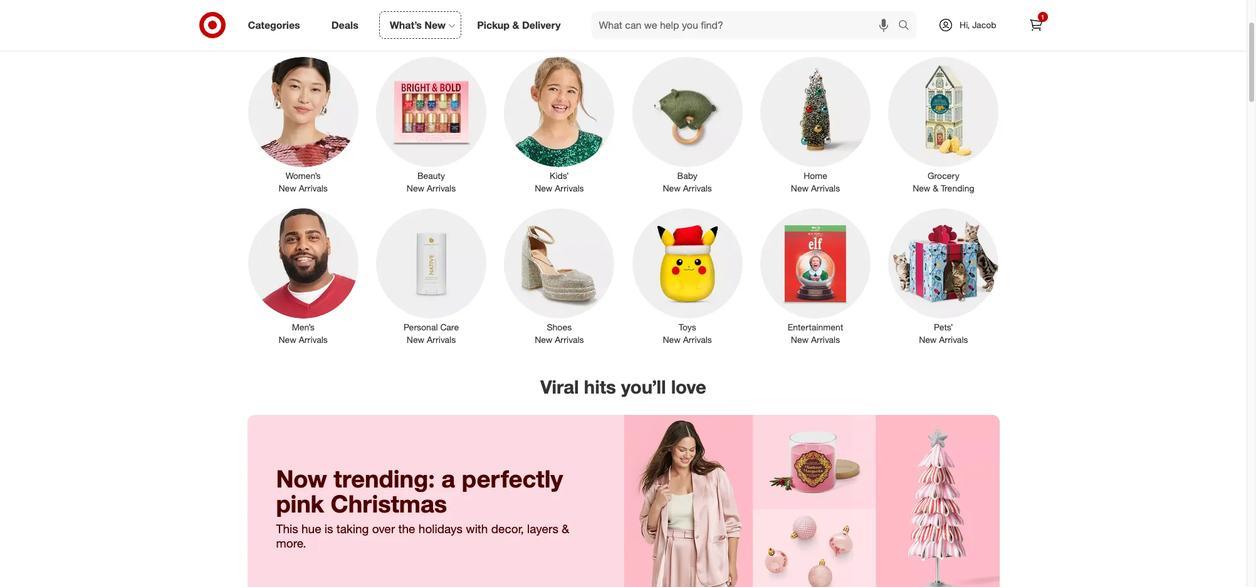 Task type: vqa. For each thing, say whether or not it's contained in the screenshot.
- in SHOP ALL HARIBO HARIBO SWEET AND SOUR REINDEER - 4OZ
no



Task type: describe. For each thing, give the bounding box(es) containing it.
grocery
[[928, 170, 959, 181]]

(15,800)
[[668, 24, 704, 37]]

new for women's new arrivals
[[279, 183, 296, 194]]

delivery
[[522, 19, 561, 31]]

pickup
[[477, 19, 510, 31]]

layers
[[527, 522, 558, 537]]

new for toys new arrivals
[[663, 335, 681, 345]]

what's new
[[390, 19, 446, 31]]

search button
[[893, 11, 923, 41]]

deals link
[[321, 11, 374, 39]]

kids' new arrivals
[[535, 170, 584, 194]]

new for home new arrivals
[[791, 183, 809, 194]]

what's new link
[[379, 11, 461, 39]]

viral hits you'll love
[[540, 376, 706, 399]]

shoes new arrivals
[[535, 322, 584, 345]]

What can we help you find? suggestions appear below search field
[[591, 11, 901, 39]]

new for men's new arrivals
[[279, 335, 296, 345]]

pets'
[[934, 322, 953, 333]]

viral
[[540, 376, 579, 399]]

over
[[372, 522, 395, 537]]

men's new arrivals
[[279, 322, 328, 345]]

new for grocery new & trending
[[913, 183, 930, 194]]

jacob
[[972, 19, 996, 30]]

1
[[1041, 13, 1044, 21]]

women's new arrivals
[[279, 170, 328, 194]]

taking
[[336, 522, 369, 537]]

target link
[[543, 24, 570, 37]]

1 link
[[1022, 11, 1050, 39]]

hi, jacob
[[960, 19, 996, 30]]

& inside grocery new & trending
[[933, 183, 938, 194]]

beauty
[[417, 170, 445, 181]]

personal
[[404, 322, 438, 333]]

is
[[325, 522, 333, 537]]

hi,
[[960, 19, 970, 30]]

holidays
[[419, 522, 463, 537]]

men's
[[292, 322, 314, 333]]

now trending: a perfectly pink christmas this hue is taking over the holidays with decor, layers & more.
[[276, 465, 569, 551]]

kids'
[[550, 170, 569, 181]]

pickup & delivery
[[477, 19, 561, 31]]

grocery new & trending
[[913, 170, 974, 194]]

toys new arrivals
[[663, 322, 712, 345]]

women's
[[286, 170, 321, 181]]

& inside now trending: a perfectly pink christmas this hue is taking over the holidays with decor, layers & more.
[[562, 522, 569, 537]]

shoes
[[547, 322, 572, 333]]

baby
[[677, 170, 697, 181]]

hits
[[584, 376, 616, 399]]

home
[[804, 170, 827, 181]]

arrivals for entertainment new arrivals
[[811, 335, 840, 345]]

new for baby new arrivals
[[663, 183, 681, 194]]

arrivals for home new arrivals
[[811, 183, 840, 194]]

new for beauty new arrivals
[[407, 183, 424, 194]]

christmas
[[331, 490, 447, 519]]

arrivals for men's new arrivals
[[299, 335, 328, 345]]

pickup & delivery link
[[466, 11, 576, 39]]

with
[[466, 522, 488, 537]]

entertainment
[[788, 322, 843, 333]]

hue
[[302, 522, 321, 537]]

entertainment new arrivals
[[788, 322, 843, 345]]

decor,
[[491, 522, 524, 537]]

target for target new arrivals (15,800)
[[579, 24, 606, 37]]



Task type: locate. For each thing, give the bounding box(es) containing it.
target
[[543, 24, 570, 37], [579, 24, 606, 37]]

arrivals for pets' new arrivals
[[939, 335, 968, 345]]

new right what's
[[425, 19, 446, 31]]

1 vertical spatial &
[[933, 183, 938, 194]]

arrivals down baby
[[683, 183, 712, 194]]

arrivals down toys
[[683, 335, 712, 345]]

2 target from the left
[[579, 24, 606, 37]]

what's
[[390, 19, 422, 31]]

new inside women's new arrivals
[[279, 183, 296, 194]]

new down home
[[791, 183, 809, 194]]

2 vertical spatial &
[[562, 522, 569, 537]]

arrivals inside home new arrivals
[[811, 183, 840, 194]]

new inside pets' new arrivals
[[919, 335, 937, 345]]

perfectly
[[462, 465, 563, 494]]

new inside home new arrivals
[[791, 183, 809, 194]]

new down grocery
[[913, 183, 930, 194]]

new for pets' new arrivals
[[919, 335, 937, 345]]

arrivals left "(15,800)"
[[632, 24, 665, 37]]

arrivals for beauty new arrivals
[[427, 183, 456, 194]]

arrivals for target new arrivals (15,800)
[[632, 24, 665, 37]]

arrivals inside toys new arrivals
[[683, 335, 712, 345]]

arrivals for baby new arrivals
[[683, 183, 712, 194]]

this
[[276, 522, 298, 537]]

arrivals
[[632, 24, 665, 37], [299, 183, 328, 194], [427, 183, 456, 194], [555, 183, 584, 194], [683, 183, 712, 194], [811, 183, 840, 194], [299, 335, 328, 345], [427, 335, 456, 345], [555, 335, 584, 345], [683, 335, 712, 345], [811, 335, 840, 345], [939, 335, 968, 345]]

pets' new arrivals
[[919, 322, 968, 345]]

new for kids' new arrivals
[[535, 183, 552, 194]]

0 vertical spatial &
[[512, 19, 519, 31]]

arrivals down pets' in the bottom right of the page
[[939, 335, 968, 345]]

0 horizontal spatial &
[[512, 19, 519, 31]]

arrivals down women's
[[299, 183, 328, 194]]

arrivals down home
[[811, 183, 840, 194]]

new down men's
[[279, 335, 296, 345]]

2 horizontal spatial &
[[933, 183, 938, 194]]

arrivals inside pets' new arrivals
[[939, 335, 968, 345]]

& right the pickup
[[512, 19, 519, 31]]

new down pets' in the bottom right of the page
[[919, 335, 937, 345]]

toys
[[679, 322, 696, 333]]

arrivals inside women's new arrivals
[[299, 183, 328, 194]]

baby new arrivals
[[663, 170, 712, 194]]

new inside shoes new arrivals
[[535, 335, 552, 345]]

1 horizontal spatial &
[[562, 522, 569, 537]]

arrivals inside entertainment new arrivals
[[811, 335, 840, 345]]

new inside personal care new arrivals
[[407, 335, 424, 345]]

new down kids'
[[535, 183, 552, 194]]

target for target
[[543, 24, 570, 37]]

& inside pickup & delivery link
[[512, 19, 519, 31]]

arrivals down the beauty
[[427, 183, 456, 194]]

arrivals down kids'
[[555, 183, 584, 194]]

deals
[[331, 19, 358, 31]]

trending:
[[334, 465, 435, 494]]

care
[[440, 322, 459, 333]]

more.
[[276, 536, 306, 551]]

arrivals for kids' new arrivals
[[555, 183, 584, 194]]

arrivals down the entertainment
[[811, 335, 840, 345]]

new inside baby new arrivals
[[663, 183, 681, 194]]

new down shoes
[[535, 335, 552, 345]]

new right target link
[[609, 24, 629, 37]]

new inside men's new arrivals
[[279, 335, 296, 345]]

arrivals down shoes
[[555, 335, 584, 345]]

a
[[441, 465, 455, 494]]

arrivals down care on the bottom of page
[[427, 335, 456, 345]]

new down personal
[[407, 335, 424, 345]]

new inside grocery new & trending
[[913, 183, 930, 194]]

0 horizontal spatial target
[[543, 24, 570, 37]]

new for shoes new arrivals
[[535, 335, 552, 345]]

you'll
[[621, 376, 666, 399]]

arrivals for women's new arrivals
[[299, 183, 328, 194]]

now
[[276, 465, 327, 494]]

categories link
[[237, 11, 316, 39]]

home new arrivals
[[791, 170, 840, 194]]

love
[[671, 376, 706, 399]]

trending
[[941, 183, 974, 194]]

new inside kids' new arrivals
[[535, 183, 552, 194]]

the
[[398, 522, 415, 537]]

arrivals inside men's new arrivals
[[299, 335, 328, 345]]

arrivals down men's
[[299, 335, 328, 345]]

target new arrivals (15,800)
[[579, 24, 704, 37]]

new
[[425, 19, 446, 31], [609, 24, 629, 37], [279, 183, 296, 194], [407, 183, 424, 194], [535, 183, 552, 194], [663, 183, 681, 194], [791, 183, 809, 194], [913, 183, 930, 194], [279, 335, 296, 345], [407, 335, 424, 345], [535, 335, 552, 345], [663, 335, 681, 345], [791, 335, 809, 345], [919, 335, 937, 345]]

&
[[512, 19, 519, 31], [933, 183, 938, 194], [562, 522, 569, 537]]

personal care new arrivals
[[404, 322, 459, 345]]

new for entertainment new arrivals
[[791, 335, 809, 345]]

& right layers
[[562, 522, 569, 537]]

categories
[[248, 19, 300, 31]]

arrivals for shoes new arrivals
[[555, 335, 584, 345]]

pink
[[276, 490, 324, 519]]

new down women's
[[279, 183, 296, 194]]

new inside entertainment new arrivals
[[791, 335, 809, 345]]

& down grocery
[[933, 183, 938, 194]]

new down baby
[[663, 183, 681, 194]]

arrivals inside shoes new arrivals
[[555, 335, 584, 345]]

new down toys
[[663, 335, 681, 345]]

beauty new arrivals
[[407, 170, 456, 194]]

new for what's new
[[425, 19, 446, 31]]

arrivals inside beauty new arrivals
[[427, 183, 456, 194]]

arrivals inside baby new arrivals
[[683, 183, 712, 194]]

new for target new arrivals (15,800)
[[609, 24, 629, 37]]

arrivals inside personal care new arrivals
[[427, 335, 456, 345]]

1 target from the left
[[543, 24, 570, 37]]

new down the entertainment
[[791, 335, 809, 345]]

search
[[893, 20, 923, 32]]

new inside toys new arrivals
[[663, 335, 681, 345]]

new inside beauty new arrivals
[[407, 183, 424, 194]]

new down the beauty
[[407, 183, 424, 194]]

arrivals inside kids' new arrivals
[[555, 183, 584, 194]]

1 horizontal spatial target
[[579, 24, 606, 37]]

arrivals for toys new arrivals
[[683, 335, 712, 345]]



